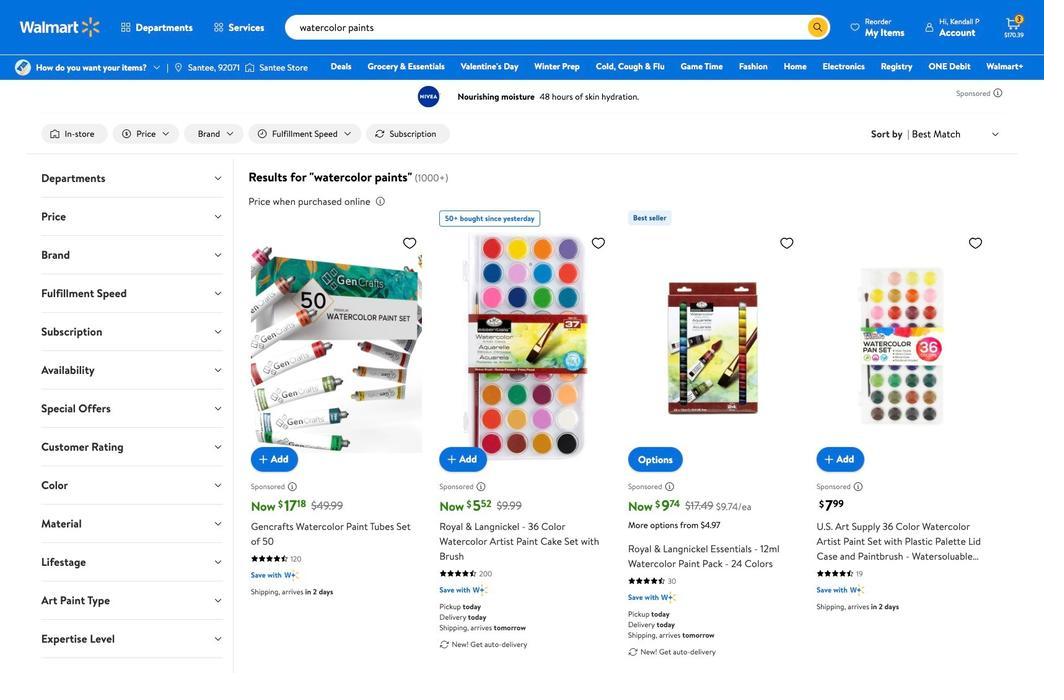 Task type: describe. For each thing, give the bounding box(es) containing it.
sort by best match image
[[990, 129, 1000, 139]]

add to cart image for royal & langnickel - 36 color watercolor artist paint cake set with brush image
[[444, 452, 459, 467]]

4 tab from the top
[[31, 275, 233, 312]]

1 horizontal spatial  image
[[173, 63, 183, 72]]

Search search field
[[285, 15, 830, 40]]

add to favorites list, royal & langnickel essentials - 12ml watercolor paint pack - 24 colors image
[[780, 236, 794, 251]]

5 tab from the top
[[31, 313, 233, 351]]

ad disclaimer and feedback image
[[853, 482, 863, 492]]

1 horizontal spatial walmart plus image
[[473, 584, 487, 597]]

walmart plus image
[[661, 592, 676, 604]]

11 tab from the top
[[31, 543, 233, 581]]

gencrafts watercolor paint tubes set of 50 image
[[251, 231, 422, 462]]

legal information image
[[375, 196, 385, 206]]

add to favorites list, royal & langnickel - 36 color watercolor artist paint cake set with brush image
[[591, 236, 606, 251]]

walmart image
[[20, 17, 100, 37]]

13 tab from the top
[[31, 620, 233, 658]]

u.s. art supply 36 color watercolor artist paint set with plastic palette lid case and paintbrush - watersoluable cakes image
[[817, 231, 988, 462]]

9 tab from the top
[[31, 467, 233, 504]]

8 tab from the top
[[31, 428, 233, 466]]

add to cart image for 'u.s. art supply 36 color watercolor artist paint set with plastic palette lid case and paintbrush - watersoluable cakes' image
[[822, 452, 837, 467]]

add to cart image for gencrafts watercolor paint tubes set of 50 image on the left of the page
[[256, 452, 271, 467]]

6 tab from the top
[[31, 351, 233, 389]]

7 tab from the top
[[31, 390, 233, 428]]



Task type: vqa. For each thing, say whether or not it's contained in the screenshot.
eighth tab
yes



Task type: locate. For each thing, give the bounding box(es) containing it.
add to favorites list, u.s. art supply 36 color watercolor artist paint set with plastic palette lid case and paintbrush - watersoluable cakes image
[[968, 236, 983, 251]]

10 tab from the top
[[31, 505, 233, 543]]

 image
[[15, 59, 31, 76], [173, 63, 183, 72]]

add to cart image
[[256, 452, 271, 467], [444, 452, 459, 467], [822, 452, 837, 467]]

walmart plus image for 'u.s. art supply 36 color watercolor artist paint set with plastic palette lid case and paintbrush - watersoluable cakes' image
[[850, 584, 865, 597]]

 image
[[245, 61, 255, 74]]

1 tab from the top
[[31, 159, 233, 197]]

2 add to cart image from the left
[[444, 452, 459, 467]]

0 horizontal spatial add to cart image
[[256, 452, 271, 467]]

2 horizontal spatial walmart plus image
[[850, 584, 865, 597]]

1 horizontal spatial add to cart image
[[444, 452, 459, 467]]

0 horizontal spatial walmart plus image
[[284, 569, 299, 582]]

sort and filter section element
[[26, 114, 1018, 154]]

tab
[[31, 159, 233, 197], [31, 198, 233, 236], [31, 236, 233, 274], [31, 275, 233, 312], [31, 313, 233, 351], [31, 351, 233, 389], [31, 390, 233, 428], [31, 428, 233, 466], [31, 467, 233, 504], [31, 505, 233, 543], [31, 543, 233, 581], [31, 582, 233, 620], [31, 620, 233, 658]]

12 tab from the top
[[31, 582, 233, 620]]

clear search field text image
[[793, 22, 803, 32]]

2 horizontal spatial add to cart image
[[822, 452, 837, 467]]

1 add to cart image from the left
[[256, 452, 271, 467]]

2 tab from the top
[[31, 198, 233, 236]]

search icon image
[[813, 22, 823, 32]]

3 tab from the top
[[31, 236, 233, 274]]

Walmart Site-Wide search field
[[285, 15, 830, 40]]

royal & langnickel essentials - 12ml watercolor paint pack - 24 colors image
[[628, 231, 799, 462]]

royal & langnickel - 36 color watercolor artist paint cake set with brush image
[[439, 231, 611, 462]]

add to favorites list, gencrafts watercolor paint tubes set of 50 image
[[402, 236, 417, 251]]

walmart plus image
[[284, 569, 299, 582], [473, 584, 487, 597], [850, 584, 865, 597]]

0 horizontal spatial  image
[[15, 59, 31, 76]]

ad disclaimer and feedback image
[[993, 88, 1003, 98], [287, 482, 297, 492], [476, 482, 486, 492], [665, 482, 675, 492]]

walmart plus image for gencrafts watercolor paint tubes set of 50 image on the left of the page
[[284, 569, 299, 582]]

3 add to cart image from the left
[[822, 452, 837, 467]]



